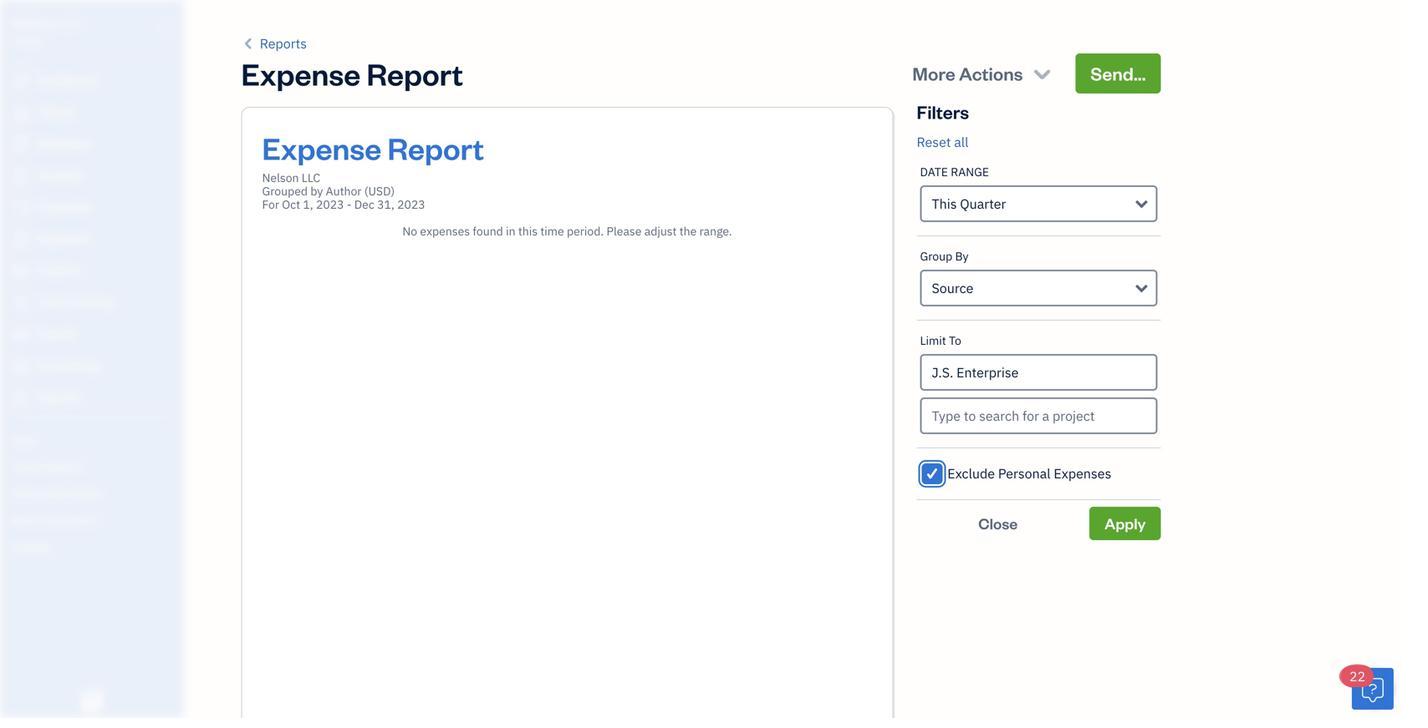 Task type: describe. For each thing, give the bounding box(es) containing it.
2 2023 from the left
[[397, 197, 425, 212]]

source
[[932, 280, 973, 297]]

to
[[949, 333, 961, 349]]

1,
[[303, 197, 313, 212]]

usd
[[368, 184, 391, 199]]

report image
[[11, 390, 31, 407]]

time
[[540, 224, 564, 239]]

limit to
[[920, 333, 961, 349]]

oct
[[282, 197, 300, 212]]

in
[[506, 224, 515, 239]]

reset all button
[[917, 132, 968, 152]]

client image
[[11, 105, 31, 121]]

no expenses found in this time period. please adjust the range.
[[402, 224, 732, 239]]

team members image
[[13, 460, 179, 473]]

items and services image
[[13, 487, 179, 500]]

timer image
[[11, 295, 31, 312]]

reset all
[[917, 133, 968, 151]]

range.
[[699, 224, 732, 239]]

limit to element
[[917, 321, 1161, 449]]

quarter
[[960, 195, 1006, 213]]

send… button
[[1075, 54, 1161, 94]]

22
[[1349, 668, 1365, 686]]

date
[[920, 164, 948, 180]]

all
[[954, 133, 968, 151]]

report for expense report
[[367, 54, 463, 93]]

money image
[[11, 327, 31, 344]]

freshbooks image
[[79, 692, 105, 712]]

by
[[310, 184, 323, 199]]

llc inside expense report nelson llc grouped by author ( usd ) for oct 1, 2023 - dec 31, 2023
[[302, 170, 320, 186]]

main element
[[0, 0, 226, 719]]

expense report
[[241, 54, 463, 93]]

expense report nelson llc grouped by author ( usd ) for oct 1, 2023 - dec 31, 2023
[[262, 128, 484, 212]]

more actions
[[912, 61, 1023, 85]]

reset
[[917, 133, 951, 151]]

22 button
[[1341, 666, 1394, 711]]

group by
[[920, 249, 969, 264]]

please
[[607, 224, 642, 239]]

invoice image
[[11, 168, 31, 185]]

group
[[920, 249, 952, 264]]

apps image
[[13, 433, 179, 446]]

owner
[[13, 33, 44, 47]]

project image
[[11, 263, 31, 280]]

for
[[262, 197, 279, 212]]

bank connections image
[[13, 513, 179, 527]]

dashboard image
[[11, 73, 31, 89]]

period.
[[567, 224, 604, 239]]

dec
[[354, 197, 374, 212]]

close button
[[917, 507, 1079, 541]]

Date Range field
[[920, 186, 1157, 222]]

nelson inside nelson llc owner
[[13, 15, 56, 32]]

reports
[[260, 35, 307, 52]]

nelson llc owner
[[13, 15, 81, 47]]

grouped
[[262, 184, 308, 199]]

chevronleft image
[[241, 33, 257, 54]]

report for expense report nelson llc grouped by author ( usd ) for oct 1, 2023 - dec 31, 2023
[[387, 128, 484, 168]]

apply button
[[1089, 507, 1161, 541]]

personal
[[998, 465, 1051, 483]]

Project text field
[[922, 400, 1156, 433]]

date range
[[920, 164, 989, 180]]



Task type: vqa. For each thing, say whether or not it's contained in the screenshot.
the LLC
yes



Task type: locate. For each thing, give the bounding box(es) containing it.
more actions button
[[897, 54, 1069, 94]]

check image
[[924, 466, 940, 482]]

0 horizontal spatial llc
[[59, 15, 81, 32]]

this
[[932, 195, 957, 213]]

limit
[[920, 333, 946, 349]]

no
[[402, 224, 417, 239]]

chevrondown image
[[1031, 62, 1054, 85]]

nelson
[[13, 15, 56, 32], [262, 170, 299, 186]]

filters
[[917, 100, 969, 124]]

settings image
[[13, 540, 179, 553]]

Group By field
[[920, 270, 1157, 307]]

2023
[[316, 197, 344, 212], [397, 197, 425, 212]]

1 vertical spatial report
[[387, 128, 484, 168]]

report
[[367, 54, 463, 93], [387, 128, 484, 168]]

author
[[326, 184, 362, 199]]

payment image
[[11, 200, 31, 217]]

expense for expense report nelson llc grouped by author ( usd ) for oct 1, 2023 - dec 31, 2023
[[262, 128, 381, 168]]

expense down reports
[[241, 54, 361, 93]]

2023 right )
[[397, 197, 425, 212]]

adjust
[[644, 224, 677, 239]]

nelson up for
[[262, 170, 299, 186]]

apply
[[1104, 514, 1146, 534]]

nelson inside expense report nelson llc grouped by author ( usd ) for oct 1, 2023 - dec 31, 2023
[[262, 170, 299, 186]]

expense image
[[11, 232, 31, 248]]

by
[[955, 249, 969, 264]]

group by element
[[917, 237, 1161, 321]]

0 horizontal spatial nelson
[[13, 15, 56, 32]]

found
[[473, 224, 503, 239]]

0 vertical spatial nelson
[[13, 15, 56, 32]]

1 vertical spatial expense
[[262, 128, 381, 168]]

date range element
[[917, 152, 1161, 237]]

exclude personal expenses
[[947, 465, 1111, 483]]

2023 left -
[[316, 197, 344, 212]]

chart image
[[11, 359, 31, 375]]

expenses
[[420, 224, 470, 239]]

0 vertical spatial expense
[[241, 54, 361, 93]]

expenses
[[1054, 465, 1111, 483]]

1 2023 from the left
[[316, 197, 344, 212]]

close
[[978, 514, 1018, 534]]

estimate image
[[11, 136, 31, 153]]

-
[[347, 197, 351, 212]]

expense up by
[[262, 128, 381, 168]]

expense
[[241, 54, 361, 93], [262, 128, 381, 168]]

send…
[[1090, 61, 1146, 85]]

0 vertical spatial report
[[367, 54, 463, 93]]

resource center badge image
[[1352, 669, 1394, 711]]

more
[[912, 61, 955, 85]]

reports button
[[241, 33, 307, 54]]

this
[[518, 224, 538, 239]]

1 horizontal spatial nelson
[[262, 170, 299, 186]]

0 horizontal spatial 2023
[[316, 197, 344, 212]]

this quarter
[[932, 195, 1006, 213]]

)
[[391, 184, 395, 199]]

expense inside expense report nelson llc grouped by author ( usd ) for oct 1, 2023 - dec 31, 2023
[[262, 128, 381, 168]]

Client text field
[[922, 356, 1156, 390]]

1 vertical spatial nelson
[[262, 170, 299, 186]]

the
[[679, 224, 697, 239]]

exclude
[[947, 465, 995, 483]]

1 horizontal spatial llc
[[302, 170, 320, 186]]

nelson up owner at the left of the page
[[13, 15, 56, 32]]

31,
[[377, 197, 394, 212]]

(
[[364, 184, 368, 199]]

expense for expense report
[[241, 54, 361, 93]]

range
[[951, 164, 989, 180]]

llc inside nelson llc owner
[[59, 15, 81, 32]]

actions
[[959, 61, 1023, 85]]

0 vertical spatial llc
[[59, 15, 81, 32]]

llc
[[59, 15, 81, 32], [302, 170, 320, 186]]

report inside expense report nelson llc grouped by author ( usd ) for oct 1, 2023 - dec 31, 2023
[[387, 128, 484, 168]]

1 horizontal spatial 2023
[[397, 197, 425, 212]]

1 vertical spatial llc
[[302, 170, 320, 186]]



